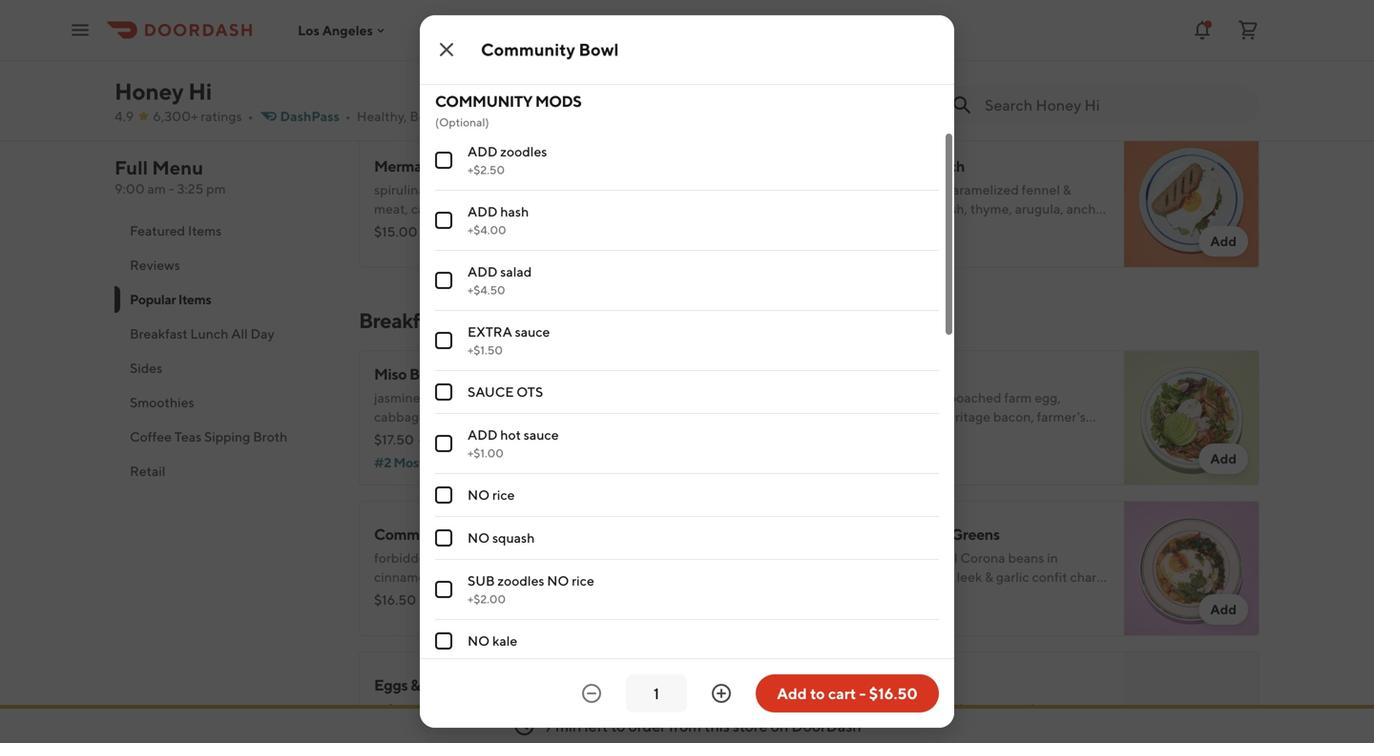 Task type: locate. For each thing, give the bounding box(es) containing it.
miso
[[374, 447, 403, 463]]

on down thyme,
[[999, 220, 1015, 236]]

toast for eggs & toast soft scrambled farm eggs, chives, two slices gf sourdough toast with grass fed butter - v $12.00
[[442, 50, 473, 66]]

1 vertical spatial items
[[178, 292, 211, 307]]

toast inside eggs & toast soft scrambled farm eggs, chives, two slices gf sourdough toast with grass fed butter - v $12.00
[[423, 6, 459, 24]]

soft for eggs & toast soft scrambled farm eggs, chives, two slices gf sourdough toast with grass fed butter - v $12.00
[[374, 31, 397, 47]]

community bowl up the 'mods'
[[481, 39, 619, 60]]

0 vertical spatial house
[[480, 201, 517, 217]]

toast inside the eggs & toast soft scrambled farm eggs, chives, two slices gf sourdough toast with grass fed butter - v
[[423, 676, 459, 694]]

items up reviews button
[[188, 223, 222, 239]]

fed up the 'mods'
[[538, 50, 559, 66]]

no right no rice option
[[468, 487, 490, 503]]

eggs, inside the eggs & toast soft scrambled farm eggs, chives, two slices gf sourdough toast with grass fed butter - v
[[496, 701, 528, 717]]

eggs & toast image for eggs & toast soft scrambled farm eggs, chives, two slices gf sourdough toast with grass fed butter - v
[[666, 652, 802, 744]]

1 eggs from the top
[[374, 6, 408, 24]]

two inside eggs & toast soft scrambled farm eggs, chives, two slices gf sourdough toast with grass fed butter - v $12.00
[[575, 31, 598, 47]]

1 horizontal spatial $16.50
[[869, 685, 918, 703]]

cacao
[[411, 201, 447, 217]]

grass left 9
[[505, 720, 536, 736]]

sauce up spiced
[[524, 427, 559, 443]]

eggs, right close community bowl icon
[[496, 31, 528, 47]]

add up +$4.50
[[468, 264, 498, 280]]

no right sub
[[547, 573, 569, 589]]

mi
[[486, 108, 501, 124]]

no left "kale"
[[468, 633, 490, 649]]

add up "+$2.50"
[[468, 144, 498, 159]]

on right store at the bottom right
[[771, 717, 789, 736]]

two for eggs & toast soft scrambled farm eggs, chives, two slices gf sourdough toast with grass fed butter - v $12.00
[[575, 31, 598, 47]]

+$2.00
[[468, 593, 506, 606]]

1 vertical spatial egg,
[[1035, 390, 1061, 406]]

in
[[1047, 550, 1058, 566]]

4 add from the top
[[468, 427, 498, 443]]

add inside add hash +$4.00
[[468, 204, 498, 220]]

of
[[881, 701, 897, 717]]

grass up community mods (optional)
[[505, 50, 536, 66]]

to right left
[[611, 717, 626, 736]]

0 vertical spatial eggs,
[[496, 31, 528, 47]]

cold brew image
[[1125, 0, 1260, 117]]

with right close community bowl icon
[[475, 50, 502, 66]]

community mods (optional)
[[435, 92, 582, 129]]

0 horizontal spatial day
[[251, 326, 275, 342]]

topped
[[832, 608, 877, 623]]

smoothies
[[130, 395, 194, 410]]

1 eggs & toast image from the top
[[666, 0, 802, 117]]

0 vertical spatial zoodles
[[500, 144, 547, 159]]

1 slices from the top
[[601, 31, 634, 47]]

add for coffee.
[[1211, 83, 1237, 98]]

two for eggs & toast soft scrambled farm eggs, chives, two slices gf sourdough toast with grass fed butter - v
[[575, 701, 598, 717]]

am
[[147, 181, 166, 197]]

honey
[[115, 78, 184, 105]]

bowl right no squash checkbox
[[457, 526, 491, 544]]

poached
[[949, 390, 1002, 406]]

0 horizontal spatial lunch
[[190, 326, 229, 342]]

hot
[[500, 427, 521, 443]]

dashpass •
[[280, 108, 351, 124]]

0 vertical spatial v
[[610, 50, 617, 66]]

with inside eggs & toast soft scrambled farm eggs, chives, two slices gf sourdough toast with grass fed butter - v $12.00
[[475, 50, 502, 66]]

grass inside eggs & toast soft scrambled farm eggs, chives, two slices gf sourdough toast with grass fed butter - v $12.00
[[505, 50, 536, 66]]

breakfast for breakfast lunch all day
[[130, 326, 188, 342]]

zoodles inside sub zoodles no rice +$2.00
[[498, 573, 545, 589]]

0 vertical spatial eggs & toast image
[[666, 0, 802, 117]]

mint,
[[489, 182, 520, 198]]

0 vertical spatial toast
[[423, 6, 459, 24]]

coffee teas sipping broth
[[130, 429, 288, 445]]

zoodles up "+$2.50"
[[500, 144, 547, 159]]

2 vertical spatial with
[[475, 720, 502, 736]]

side
[[871, 182, 896, 198], [947, 608, 972, 623]]

3 add from the top
[[468, 264, 498, 280]]

breakfast up miso
[[359, 308, 448, 333]]

0 vertical spatial egg,
[[917, 182, 943, 198]]

gf
[[636, 31, 649, 47], [1017, 220, 1030, 236], [636, 701, 649, 717]]

add inside add hot sauce +$1.00
[[468, 427, 498, 443]]

1 vertical spatial eggs & toast image
[[666, 652, 802, 744]]

breakfast inside button
[[130, 326, 188, 342]]

1 vertical spatial up
[[975, 608, 990, 623]]

breakfast up the 'onions,' on the right top
[[832, 157, 897, 175]]

2 toast from the top
[[423, 676, 459, 694]]

up up avocado
[[899, 182, 914, 198]]

no rice
[[468, 487, 515, 503]]

sourdough down no kale option
[[374, 720, 440, 736]]

fed for eggs & toast soft scrambled farm eggs, chives, two slices gf sourdough toast with grass fed butter - v $12.00
[[538, 50, 559, 66]]

v for eggs & toast soft scrambled farm eggs, chives, two slices gf sourdough toast with grass fed butter - v $12.00
[[610, 50, 617, 66]]

Current quantity is 1 number field
[[638, 683, 676, 704]]

eggs inside eggs & toast soft scrambled farm eggs, chives, two slices gf sourdough toast with grass fed butter - v $12.00
[[374, 6, 408, 24]]

v
[[610, 50, 617, 66], [909, 239, 916, 255], [610, 720, 617, 736]]

2 scrambled from the top
[[400, 701, 463, 717]]

gf inside eggs & toast soft scrambled farm eggs, chives, two slices gf sourdough toast with grass fed butter - v $12.00
[[636, 31, 649, 47]]

grass inside the eggs & toast soft scrambled farm eggs, chives, two slices gf sourdough toast with grass fed butter - v
[[505, 720, 536, 736]]

6,300+
[[153, 108, 198, 124]]

squash,
[[1058, 720, 1103, 736]]

1 vertical spatial with
[[879, 608, 906, 623]]

liked
[[426, 455, 459, 471]]

0 vertical spatial community bowl
[[481, 39, 619, 60]]

with left 9
[[475, 720, 502, 736]]

made down sage
[[872, 589, 906, 604]]

0 horizontal spatial made
[[520, 201, 554, 217]]

fed inside eggs & toast soft scrambled farm eggs, chives, two slices gf sourdough toast with grass fed butter - v $12.00
[[538, 50, 559, 66]]

items up breakfast lunch all day
[[178, 292, 211, 307]]

toast up close community bowl icon
[[423, 6, 459, 24]]

chives, inside the eggs & toast soft scrambled farm eggs, chives, two slices gf sourdough toast with grass fed butter - v
[[531, 701, 573, 717]]

2 chives, from the top
[[531, 701, 573, 717]]

2 vertical spatial gf
[[636, 701, 649, 717]]

breakfast down 'popular'
[[130, 326, 188, 342]]

no left squash
[[468, 530, 490, 546]]

all
[[530, 308, 555, 333], [231, 326, 248, 342]]

gf inside the eggs & toast soft scrambled farm eggs, chives, two slices gf sourdough toast with grass fed butter - v
[[636, 701, 649, 717]]

butter inside eggs & toast soft scrambled farm eggs, chives, two slices gf sourdough toast with grass fed butter - v $12.00
[[561, 50, 599, 66]]

bowl up hash, at the bottom right
[[900, 365, 933, 383]]

eggs inside the eggs & toast soft scrambled farm eggs, chives, two slices gf sourdough toast with grass fed butter - v
[[374, 676, 408, 694]]

banana,
[[523, 182, 571, 198]]

zoodles for +$2.50
[[500, 144, 547, 159]]

sourdough inside breakfast sandwich sunny side up egg, caramelized fennel & onions, avocado mash, thyme, arugula, ancho & chipotle chile aioli served on gf buckwheat sourdough - v
[[832, 239, 898, 255]]

add up +$4.00
[[468, 204, 498, 220]]

0 horizontal spatial all
[[231, 326, 248, 342]]

0 vertical spatial community
[[481, 39, 575, 60]]

0 vertical spatial $16.50
[[374, 592, 416, 608]]

little
[[900, 701, 928, 717]]

merman image
[[666, 133, 802, 268]]

0 vertical spatial toast
[[442, 50, 473, 66]]

egg
[[1023, 608, 1046, 623]]

2 eggs from the top
[[374, 676, 408, 694]]

1 vertical spatial house
[[832, 589, 869, 604]]

scrambled inside eggs & toast soft scrambled farm eggs, chives, two slices gf sourdough toast with grass fed butter - v $12.00
[[400, 31, 463, 47]]

with
[[475, 50, 502, 66], [879, 608, 906, 623], [475, 720, 502, 736]]

v inside the eggs & toast soft scrambled farm eggs, chives, two slices gf sourdough toast with grass fed butter - v
[[610, 720, 617, 736]]

add button
[[741, 75, 790, 106], [1199, 75, 1249, 106], [741, 226, 790, 257], [1199, 226, 1249, 257], [1199, 444, 1249, 474], [1199, 595, 1249, 625]]

1 horizontal spatial side
[[947, 608, 972, 623]]

#2 most liked
[[374, 455, 459, 471]]

1 butter from the top
[[561, 50, 599, 66]]

roasted down canyon
[[832, 50, 878, 66]]

with right "topped"
[[879, 608, 906, 623]]

(optional)
[[435, 116, 489, 129]]

farm up bacon,
[[1005, 390, 1032, 406]]

24
[[930, 31, 946, 47]]

avocado,
[[883, 409, 938, 425]]

day up sides 'button'
[[251, 326, 275, 342]]

up inside breakfast sandwich sunny side up egg, caramelized fennel & onions, avocado mash, thyme, arugula, ancho & chipotle chile aioli served on gf buckwheat sourdough - v
[[899, 182, 914, 198]]

1 vertical spatial sauce
[[524, 427, 559, 443]]

chives, up 9
[[531, 701, 573, 717]]

1 vertical spatial v
[[909, 239, 916, 255]]

side down tomatillo
[[947, 608, 972, 623]]

fed for eggs & toast soft scrambled farm eggs, chives, two slices gf sourdough toast with grass fed butter - v
[[538, 720, 559, 736]]

side up avocado
[[871, 182, 896, 198]]

breakfast for breakfast & lunch all day
[[359, 308, 448, 333]]

made up milk,
[[520, 201, 554, 217]]

fed left left
[[538, 720, 559, 736]]

community bowl inside dialog
[[481, 39, 619, 60]]

1 scrambled from the top
[[400, 31, 463, 47]]

NO kale checkbox
[[435, 633, 452, 650]]

& inside the eggs & toast soft scrambled farm eggs, chives, two slices gf sourdough toast with grass fed butter - v
[[411, 676, 420, 694]]

eggs, down "kale"
[[496, 701, 528, 717]]

12oz.
[[943, 50, 973, 66]]

add inside add salad +$4.50
[[468, 264, 498, 280]]

day right extra sauce +$1.50
[[559, 308, 595, 333]]

kabocha beans & greens rancho gordo royal corona beans in kabocha sage broth, leek & garlic confit chard, house made tomatillo zhoug, cilantro oil topped with sunny side up farm egg - vgo
[[832, 526, 1108, 623]]

chickpea
[[588, 428, 642, 444]]

Item Search search field
[[985, 95, 1245, 116]]

breakfast bowl image
[[1125, 350, 1260, 486]]

bacon,
[[994, 409, 1034, 425]]

fed inside the eggs & toast soft scrambled farm eggs, chives, two slices gf sourdough toast with grass fed butter - v
[[538, 720, 559, 736]]

1 eggs, from the top
[[496, 31, 528, 47]]

beans
[[895, 526, 936, 544]]

soft inside eggs & toast soft scrambled farm eggs, chives, two slices gf sourdough toast with grass fed butter - v $12.00
[[374, 31, 397, 47]]

add button for mint,
[[741, 226, 790, 257]]

brew.
[[1008, 31, 1041, 47]]

0 vertical spatial to
[[810, 685, 825, 703]]

0 vertical spatial herbs,
[[925, 428, 962, 444]]

1 vertical spatial grass
[[505, 720, 536, 736]]

toast
[[423, 6, 459, 24], [423, 676, 459, 694]]

sub zoodles no rice +$2.00
[[468, 573, 595, 606]]

bowl inside miso bowl jasmine rice, pasture-raised chicken thigh, cabbage slaw, rainbow carrot ribbons, spicy cucumbers, daikon, cilantro, ginger chickpea miso dressing, togarashi spiced almonds
[[410, 365, 443, 383]]

1 vertical spatial scrambled
[[400, 701, 463, 717]]

1 horizontal spatial all
[[530, 308, 555, 333]]

1 horizontal spatial made
[[872, 589, 906, 604]]

9 min left to order from this store on doordash
[[543, 717, 862, 736]]

1 vertical spatial eggs
[[374, 676, 408, 694]]

spirulina,
[[374, 182, 429, 198]]

chives, for eggs & toast soft scrambled farm eggs, chives, two slices gf sourdough toast with grass fed butter - v $12.00
[[531, 31, 573, 47]]

hi
[[188, 78, 212, 105]]

fed
[[538, 50, 559, 66], [538, 720, 559, 736]]

1 add from the top
[[468, 144, 498, 159]]

add
[[753, 83, 779, 98], [1211, 83, 1237, 98], [753, 233, 779, 249], [1211, 233, 1237, 249], [1211, 451, 1237, 467], [1211, 602, 1237, 618], [777, 685, 807, 703]]

soft inside the eggs & toast soft scrambled farm eggs, chives, two slices gf sourdough toast with grass fed butter - v
[[374, 701, 397, 717]]

almonds
[[563, 447, 615, 463]]

corona
[[961, 550, 1006, 566]]

to left "cart"
[[810, 685, 825, 703]]

mashed
[[832, 409, 880, 425]]

sunny down tomatillo
[[908, 608, 944, 623]]

1 vertical spatial fed
[[538, 720, 559, 736]]

0 vertical spatial with
[[475, 50, 502, 66]]

2 eggs, from the top
[[496, 701, 528, 717]]

0 vertical spatial roasted
[[832, 50, 878, 66]]

0 horizontal spatial community
[[374, 526, 454, 544]]

1 vertical spatial sourdough
[[832, 239, 898, 255]]

roasted inside cold brew canyon coffee. 24 hour cold brew. locally roasted & organic. 12oz. $4.25
[[832, 50, 878, 66]]

items inside featured items button
[[188, 223, 222, 239]]

chives, up the 'mods'
[[531, 31, 573, 47]]

1 vertical spatial toast
[[423, 676, 459, 694]]

slices inside eggs & toast soft scrambled farm eggs, chives, two slices gf sourdough toast with grass fed butter - v $12.00
[[601, 31, 634, 47]]

roasted down lettuces
[[958, 720, 1004, 736]]

add inside add zoodles +$2.50
[[468, 144, 498, 159]]

1 vertical spatial zoodles
[[498, 573, 545, 589]]

0 vertical spatial scrambled
[[400, 31, 463, 47]]

miso bowl jasmine rice, pasture-raised chicken thigh, cabbage slaw, rainbow carrot ribbons, spicy cucumbers, daikon, cilantro, ginger chickpea miso dressing, togarashi spiced almonds
[[374, 365, 642, 463]]

None checkbox
[[435, 212, 452, 229], [435, 332, 452, 349], [435, 212, 452, 229], [435, 332, 452, 349]]

1 horizontal spatial community
[[481, 39, 575, 60]]

gf for eggs & toast soft scrambled farm eggs, chives, two slices gf sourdough toast with grass fed butter - v
[[636, 701, 649, 717]]

1 vertical spatial roasted
[[958, 720, 1004, 736]]

all right extra
[[530, 308, 555, 333]]

butter inside the eggs & toast soft scrambled farm eggs, chives, two slices gf sourdough toast with grass fed butter - v
[[561, 720, 599, 736]]

2 two from the top
[[575, 701, 598, 717]]

breakfast inside breakfast sandwich sunny side up egg, caramelized fennel & onions, avocado mash, thyme, arugula, ancho & chipotle chile aioli served on gf buckwheat sourdough - v
[[832, 157, 897, 175]]

rice,
[[423, 390, 449, 406]]

los
[[298, 22, 320, 38]]

1 horizontal spatial up
[[975, 608, 990, 623]]

0 items, open order cart image
[[1237, 19, 1260, 42]]

two up the 'mods'
[[575, 31, 598, 47]]

2 add from the top
[[468, 204, 498, 220]]

1 horizontal spatial sunny
[[908, 608, 944, 623]]

add for side
[[1211, 233, 1237, 249]]

no inside sub zoodles no rice +$2.00
[[547, 573, 569, 589]]

1 vertical spatial to
[[611, 717, 626, 736]]

0 vertical spatial butter
[[561, 50, 599, 66]]

breakfast up sweet
[[832, 365, 897, 383]]

locally
[[1044, 31, 1083, 47]]

kabocha
[[832, 526, 892, 544]]

two inside the eggs & toast soft scrambled farm eggs, chives, two slices gf sourdough toast with grass fed butter - v
[[575, 701, 598, 717]]

0 horizontal spatial roasted
[[832, 50, 878, 66]]

butter
[[561, 50, 599, 66], [561, 720, 599, 736]]

4.9
[[115, 108, 134, 124]]

side inside breakfast sandwich sunny side up egg, caramelized fennel & onions, avocado mash, thyme, arugula, ancho & chipotle chile aioli served on gf buckwheat sourdough - v
[[871, 182, 896, 198]]

breakfast inside breakfast bowl sweet potato hash, poached farm egg, mashed avocado, heritage bacon, farmer's market greens, herbs, sumac, smoked paprika
[[832, 365, 897, 383]]

slices inside the eggs & toast soft scrambled farm eggs, chives, two slices gf sourdough toast with grass fed butter - v
[[601, 701, 634, 717]]

0 vertical spatial sunny
[[832, 182, 868, 198]]

farm right close community bowl icon
[[466, 31, 494, 47]]

1 horizontal spatial house
[[832, 589, 869, 604]]

merman
[[374, 157, 431, 175]]

farm left 'egg'
[[993, 608, 1021, 623]]

egg, inside breakfast sandwich sunny side up egg, caramelized fennel & onions, avocado mash, thyme, arugula, ancho & chipotle chile aioli served on gf buckwheat sourdough - v
[[917, 182, 943, 198]]

most
[[394, 455, 424, 471]]

gf inside breakfast sandwich sunny side up egg, caramelized fennel & onions, avocado mash, thyme, arugula, ancho & chipotle chile aioli served on gf buckwheat sourdough - v
[[1017, 220, 1030, 236]]

- inside button
[[860, 685, 866, 703]]

bowl up sauce ots checkbox
[[410, 365, 443, 383]]

community up the 'mods'
[[481, 39, 575, 60]]

toast down no kale option
[[442, 720, 473, 736]]

miso bowl image
[[666, 350, 802, 486]]

los angeles
[[298, 22, 373, 38]]

1 vertical spatial rice
[[572, 573, 595, 589]]

2 slices from the top
[[601, 701, 634, 717]]

zoodles up +$2.00
[[498, 573, 545, 589]]

2 vertical spatial soft
[[892, 720, 916, 736]]

soft
[[374, 31, 397, 47], [374, 701, 397, 717], [892, 720, 916, 736]]

bowl inside breakfast bowl sweet potato hash, poached farm egg, mashed avocado, heritage bacon, farmer's market greens, herbs, sumac, smoked paprika
[[900, 365, 933, 383]]

2 butter from the top
[[561, 720, 599, 736]]

1 toast from the top
[[442, 50, 473, 66]]

0 horizontal spatial $16.50
[[374, 592, 416, 608]]

scrambled inside the eggs & toast soft scrambled farm eggs, chives, two slices gf sourdough toast with grass fed butter - v
[[400, 701, 463, 717]]

house up "seed"
[[480, 201, 517, 217]]

2 vertical spatial v
[[610, 720, 617, 736]]

0 vertical spatial sourdough
[[374, 50, 440, 66]]

eggs & toast image for eggs & toast soft scrambled farm eggs, chives, two slices gf sourdough toast with grass fed butter - v $12.00
[[666, 0, 802, 117]]

lunch up sides 'button'
[[190, 326, 229, 342]]

farm down the no kale
[[466, 701, 494, 717]]

0 vertical spatial two
[[575, 31, 598, 47]]

1 vertical spatial side
[[947, 608, 972, 623]]

farm inside breakfast bowl sweet potato hash, poached farm egg, mashed avocado, heritage bacon, farmer's market greens, herbs, sumac, smoked paprika
[[1005, 390, 1032, 406]]

0 vertical spatial gf
[[636, 31, 649, 47]]

egg, down sandwich
[[917, 182, 943, 198]]

salad
[[500, 264, 532, 280]]

egg, up farmer's at right
[[1035, 390, 1061, 406]]

2 grass from the top
[[505, 720, 536, 736]]

• left 1.8
[[454, 108, 459, 124]]

all inside button
[[231, 326, 248, 342]]

sourdough down chipotle
[[832, 239, 898, 255]]

bowl up the 'mods'
[[579, 39, 619, 60]]

extra sauce +$1.50
[[468, 324, 550, 357]]

with inside the eggs & toast soft scrambled farm eggs, chives, two slices gf sourdough toast with grass fed butter - v
[[475, 720, 502, 736]]

0 vertical spatial grass
[[505, 50, 536, 66]]

1 horizontal spatial day
[[559, 308, 595, 333]]

breakfast bowl sweet potato hash, poached farm egg, mashed avocado, heritage bacon, farmer's market greens, herbs, sumac, smoked paprika
[[832, 365, 1105, 444]]

coconut up california
[[574, 182, 624, 198]]

1 vertical spatial community bowl
[[374, 526, 491, 544]]

scrambled down no kale option
[[400, 701, 463, 717]]

1 grass from the top
[[505, 50, 536, 66]]

1 horizontal spatial on
[[999, 220, 1015, 236]]

0 vertical spatial side
[[871, 182, 896, 198]]

full
[[115, 157, 148, 179]]

community bowl down no rice option
[[374, 526, 491, 544]]

house up "topped"
[[832, 589, 869, 604]]

cold
[[979, 31, 1006, 47]]

2 vertical spatial sourdough
[[374, 720, 440, 736]]

1 horizontal spatial roasted
[[958, 720, 1004, 736]]

add for greens
[[1211, 602, 1237, 618]]

1 vertical spatial $16.50
[[869, 685, 918, 703]]

up down 'zhoug,'
[[975, 608, 990, 623]]

1 horizontal spatial to
[[810, 685, 825, 703]]

toast up community
[[442, 50, 473, 66]]

1 vertical spatial gf
[[1017, 220, 1030, 236]]

add for soft
[[753, 83, 779, 98]]

eggs, inside eggs & toast soft scrambled farm eggs, chives, two slices gf sourdough toast with grass fed butter - v $12.00
[[496, 31, 528, 47]]

toast inside the eggs & toast soft scrambled farm eggs, chives, two slices gf sourdough toast with grass fed butter - v
[[442, 720, 473, 736]]

0 vertical spatial chives,
[[531, 31, 573, 47]]

$17.50 •
[[374, 432, 424, 448]]

scrambled up "$12.00"
[[400, 31, 463, 47]]

sauce
[[468, 384, 514, 400]]

chives, inside eggs & toast soft scrambled farm eggs, chives, two slices gf sourdough toast with grass fed butter - v $12.00
[[531, 31, 573, 47]]

0 horizontal spatial on
[[771, 717, 789, 736]]

0 vertical spatial up
[[899, 182, 914, 198]]

1 vertical spatial herbs,
[[918, 720, 956, 736]]

no for no kale
[[468, 633, 490, 649]]

community bowl image
[[666, 501, 802, 637]]

0 horizontal spatial rice
[[493, 487, 515, 503]]

butter right 9
[[561, 720, 599, 736]]

1 vertical spatial soft
[[374, 701, 397, 717]]

lunch up +$1.50
[[468, 308, 526, 333]]

1 vertical spatial butter
[[561, 720, 599, 736]]

on
[[999, 220, 1015, 236], [771, 717, 789, 736]]

two up left
[[575, 701, 598, 717]]

served
[[956, 220, 997, 236]]

no squash
[[468, 530, 535, 546]]

1 two from the top
[[575, 31, 598, 47]]

sauce right extra
[[515, 324, 550, 340]]

herbs, down heritage
[[925, 428, 962, 444]]

0 vertical spatial made
[[520, 201, 554, 217]]

100% (8)
[[445, 432, 499, 448]]

0 vertical spatial eggs
[[374, 6, 408, 24]]

1 vertical spatial on
[[771, 717, 789, 736]]

made
[[520, 201, 554, 217], [872, 589, 906, 604]]

breakfast for breakfast sandwich sunny side up egg, caramelized fennel & onions, avocado mash, thyme, arugula, ancho & chipotle chile aioli served on gf buckwheat sourdough - v
[[832, 157, 897, 175]]

1 toast from the top
[[423, 6, 459, 24]]

chard,
[[1071, 569, 1108, 585]]

0 vertical spatial sauce
[[515, 324, 550, 340]]

1 vertical spatial two
[[575, 701, 598, 717]]

sourdough up "$12.00"
[[374, 50, 440, 66]]

fennel
[[1022, 182, 1061, 198]]

1 fed from the top
[[538, 50, 559, 66]]

$15.00
[[374, 224, 418, 240]]

coconut down california
[[553, 220, 603, 236]]

1 horizontal spatial egg,
[[1035, 390, 1061, 406]]

toast inside eggs & toast soft scrambled farm eggs, chives, two slices gf sourdough toast with grass fed butter - v $12.00
[[442, 50, 473, 66]]

slices for eggs & toast soft scrambled farm eggs, chives, two slices gf sourdough toast with grass fed butter - v
[[601, 701, 634, 717]]

no for no squash
[[468, 530, 490, 546]]

butter up the 'mods'
[[561, 50, 599, 66]]

1 chives, from the top
[[531, 31, 573, 47]]

items for popular items
[[178, 292, 211, 307]]

community bowl
[[481, 39, 619, 60], [374, 526, 491, 544]]

eggs & toast image
[[666, 0, 802, 117], [666, 652, 802, 744]]

1 vertical spatial chives,
[[531, 701, 573, 717]]

0 horizontal spatial to
[[611, 717, 626, 736]]

2 toast from the top
[[442, 720, 473, 736]]

sub
[[468, 573, 495, 589]]

toast down no kale option
[[423, 676, 459, 694]]

0 horizontal spatial house
[[480, 201, 517, 217]]

angeles
[[322, 22, 373, 38]]

2 eggs & toast image from the top
[[666, 652, 802, 744]]

on inside breakfast sandwich sunny side up egg, caramelized fennel & onions, avocado mash, thyme, arugula, ancho & chipotle chile aioli served on gf buckwheat sourdough - v
[[999, 220, 1015, 236]]

1 horizontal spatial rice
[[572, 573, 595, 589]]

delicata
[[1007, 720, 1055, 736]]

0 vertical spatial on
[[999, 220, 1015, 236]]

eggs & toast soft scrambled farm eggs, chives, two slices gf sourdough toast with grass fed butter - v
[[374, 676, 649, 736]]

0 vertical spatial rice
[[493, 487, 515, 503]]

breakfast for breakfast bowl sweet potato hash, poached farm egg, mashed avocado, heritage bacon, farmer's market greens, herbs, sumac, smoked paprika
[[832, 365, 897, 383]]

herbs, down the gem
[[918, 720, 956, 736]]

1 vertical spatial made
[[872, 589, 906, 604]]

sourdough inside the eggs & toast soft scrambled farm eggs, chives, two slices gf sourdough toast with grass fed butter - v
[[374, 720, 440, 736]]

0 vertical spatial soft
[[374, 31, 397, 47]]

sunny up the 'onions,' on the right top
[[832, 182, 868, 198]]

v inside eggs & toast soft scrambled farm eggs, chives, two slices gf sourdough toast with grass fed butter - v $12.00
[[610, 50, 617, 66]]

0 horizontal spatial side
[[871, 182, 896, 198]]

None checkbox
[[435, 152, 452, 169], [435, 272, 452, 289], [435, 435, 452, 452], [435, 581, 452, 599], [435, 152, 452, 169], [435, 272, 452, 289], [435, 435, 452, 452], [435, 581, 452, 599]]

add down rainbow
[[468, 427, 498, 443]]

zoodles inside add zoodles +$2.50
[[500, 144, 547, 159]]

1 vertical spatial slices
[[601, 701, 634, 717]]

0 vertical spatial items
[[188, 223, 222, 239]]

community down no rice option
[[374, 526, 454, 544]]

0 horizontal spatial egg,
[[917, 182, 943, 198]]

sourdough inside eggs & toast soft scrambled farm eggs, chives, two slices gf sourdough toast with grass fed butter - v $12.00
[[374, 50, 440, 66]]

NO squash checkbox
[[435, 530, 452, 547]]

1 vertical spatial sunny
[[908, 608, 944, 623]]

2 fed from the top
[[538, 720, 559, 736]]

1 vertical spatial eggs,
[[496, 701, 528, 717]]

all up sides 'button'
[[231, 326, 248, 342]]

almond
[[374, 220, 420, 236]]

1 vertical spatial community
[[374, 526, 454, 544]]

roasted
[[832, 50, 878, 66], [958, 720, 1004, 736]]



Task type: vqa. For each thing, say whether or not it's contained in the screenshot.
Eggs & Toast soft scrambled farm eggs, chives, two slices gf sourdough toast with grass fed butter - v $12.00 the with
yes



Task type: describe. For each thing, give the bounding box(es) containing it.
chlorella,
[[431, 182, 487, 198]]

sweet
[[832, 390, 868, 406]]

leek
[[957, 569, 983, 585]]

add button for greens
[[1199, 595, 1249, 625]]

butter for eggs & toast soft scrambled farm eggs, chives, two slices gf sourdough toast with grass fed butter - v
[[561, 720, 599, 736]]

- inside eggs & toast soft scrambled farm eggs, chives, two slices gf sourdough toast with grass fed butter - v $12.00
[[602, 50, 608, 66]]

sauce ots
[[468, 384, 543, 400]]

eggs, for eggs & toast soft scrambled farm eggs, chives, two slices gf sourdough toast with grass fed butter - v $12.00
[[496, 31, 528, 47]]

bowls
[[410, 108, 446, 124]]

made inside kabocha beans & greens rancho gordo royal corona beans in kabocha sage broth, leek & garlic confit chard, house made tomatillo zhoug, cilantro oil topped with sunny side up farm egg - vgo
[[872, 589, 906, 604]]

chile
[[896, 220, 925, 236]]

up inside kabocha beans & greens rancho gordo royal corona beans in kabocha sage broth, leek & garlic confit chard, house made tomatillo zhoug, cilantro oil topped with sunny side up farm egg - vgo
[[975, 608, 990, 623]]

eggs for eggs & toast soft scrambled farm eggs, chives, two slices gf sourdough toast with grass fed butter - v
[[374, 676, 408, 694]]

1 vertical spatial coconut
[[553, 220, 603, 236]]

slices for eggs & toast soft scrambled farm eggs, chives, two slices gf sourdough toast with grass fed butter - v $12.00
[[601, 31, 634, 47]]

egg, inside breakfast bowl sweet potato hash, poached farm egg, mashed avocado, heritage bacon, farmer's market greens, herbs, sumac, smoked paprika
[[1035, 390, 1061, 406]]

angelus salad garden of little gem lettuces and autumn chicories, soft herbs, roasted delicata squash, shaved fennel, pomegranate seeds, spi
[[832, 676, 1103, 744]]

cilantro,
[[494, 428, 543, 444]]

togarashi
[[462, 447, 518, 463]]

with for eggs & toast soft scrambled farm eggs, chives, two slices gf sourdough toast with grass fed butter - v
[[475, 720, 502, 736]]

items for featured items
[[188, 223, 222, 239]]

healthy,
[[357, 108, 407, 124]]

house inside kabocha beans & greens rancho gordo royal corona beans in kabocha sage broth, leek & garlic confit chard, house made tomatillo zhoug, cilantro oil topped with sunny side up farm egg - vgo
[[832, 589, 869, 604]]

add for mint,
[[753, 233, 779, 249]]

+$4.00
[[468, 223, 506, 237]]

add for add hot sauce
[[468, 427, 498, 443]]

bowl inside community bowl dialog
[[579, 39, 619, 60]]

• left healthy,
[[345, 108, 351, 124]]

dressing,
[[405, 447, 459, 463]]

• up #2 most liked
[[418, 432, 424, 448]]

v inside breakfast sandwich sunny side up egg, caramelized fennel & onions, avocado mash, thyme, arugula, ancho & chipotle chile aioli served on gf buckwheat sourdough - v
[[909, 239, 916, 255]]

farm inside kabocha beans & greens rancho gordo royal corona beans in kabocha sage broth, leek & garlic confit chard, house made tomatillo zhoug, cilantro oil topped with sunny side up farm egg - vgo
[[993, 608, 1021, 623]]

decrease quantity by 1 image
[[580, 683, 603, 705]]

hour
[[948, 31, 977, 47]]

scrambled for eggs & toast soft scrambled farm eggs, chives, two slices gf sourdough toast with grass fed butter - v
[[400, 701, 463, 717]]

sunny inside breakfast sandwich sunny side up egg, caramelized fennel & onions, avocado mash, thyme, arugula, ancho & chipotle chile aioli served on gf buckwheat sourdough - v
[[832, 182, 868, 198]]

kale
[[493, 633, 518, 649]]

sauce inside extra sauce +$1.50
[[515, 324, 550, 340]]

brew
[[868, 6, 903, 24]]

$16.50 inside add to cart - $16.50 button
[[869, 685, 918, 703]]

add button for soft
[[741, 75, 790, 106]]

herbs, inside breakfast bowl sweet potato hash, poached farm egg, mashed avocado, heritage bacon, farmer's market greens, herbs, sumac, smoked paprika
[[925, 428, 962, 444]]

$12.00
[[374, 73, 417, 89]]

increase quantity by 1 image
[[710, 683, 733, 705]]

reviews button
[[115, 248, 336, 283]]

farm inside the eggs & toast soft scrambled farm eggs, chives, two slices gf sourdough toast with grass fed butter - v
[[466, 701, 494, 717]]

organic.
[[892, 50, 940, 66]]

kabocha beans & greens image
[[1125, 501, 1260, 637]]

broth
[[253, 429, 288, 445]]

rancho
[[832, 550, 879, 566]]

with for eggs & toast soft scrambled farm eggs, chives, two slices gf sourdough toast with grass fed butter - v $12.00
[[475, 50, 502, 66]]

confit
[[1032, 569, 1068, 585]]

from
[[669, 717, 702, 736]]

- inside the eggs & toast soft scrambled farm eggs, chives, two slices gf sourdough toast with grass fed butter - v
[[602, 720, 608, 736]]

popular items
[[130, 292, 211, 307]]

california
[[557, 201, 616, 217]]

$17.50
[[374, 432, 414, 448]]

grass for eggs & toast soft scrambled farm eggs, chives, two slices gf sourdough toast with grass fed butter - v
[[505, 720, 536, 736]]

& inside cold brew canyon coffee. 24 hour cold brew. locally roasted & organic. 12oz. $4.25
[[881, 50, 889, 66]]

1.8
[[467, 108, 483, 124]]

add for add hash
[[468, 204, 498, 220]]

9:00
[[115, 181, 145, 197]]

aioli
[[928, 220, 953, 236]]

this
[[705, 717, 730, 736]]

sunny inside kabocha beans & greens rancho gordo royal corona beans in kabocha sage broth, leek & garlic confit chard, house made tomatillo zhoug, cilantro oil topped with sunny side up farm egg - vgo
[[908, 608, 944, 623]]

day inside button
[[251, 326, 275, 342]]

0 vertical spatial coconut
[[574, 182, 624, 198]]

honey hi
[[115, 78, 212, 105]]

close community bowl image
[[435, 38, 458, 61]]

& inside eggs & toast soft scrambled farm eggs, chives, two slices gf sourdough toast with grass fed butter - v $12.00
[[411, 6, 420, 24]]

gf for eggs & toast soft scrambled farm eggs, chives, two slices gf sourdough toast with grass fed butter - v $12.00
[[636, 31, 649, 47]]

vgo
[[1058, 608, 1080, 623]]

- inside full menu 9:00 am - 3:25 pm
[[169, 181, 174, 197]]

zhoug,
[[966, 589, 1006, 604]]

miso
[[374, 365, 407, 383]]

sourdough for eggs & toast soft scrambled farm eggs, chives, two slices gf sourdough toast with grass fed butter - v $12.00
[[374, 50, 440, 66]]

scrambled for eggs & toast soft scrambled farm eggs, chives, two slices gf sourdough toast with grass fed butter - v $12.00
[[400, 31, 463, 47]]

add hot sauce +$1.00
[[468, 427, 559, 460]]

SAUCE OTS checkbox
[[435, 384, 452, 401]]

farm inside eggs & toast soft scrambled farm eggs, chives, two slices gf sourdough toast with grass fed butter - v $12.00
[[466, 31, 494, 47]]

arugula,
[[1015, 201, 1064, 217]]

salad
[[890, 676, 928, 694]]

garden
[[832, 701, 878, 717]]

lunch inside breakfast lunch all day button
[[190, 326, 229, 342]]

cart
[[828, 685, 857, 703]]

tomatillo
[[909, 589, 963, 604]]

to inside button
[[810, 685, 825, 703]]

left
[[585, 717, 608, 736]]

spiced
[[521, 447, 560, 463]]

toast for eggs & toast soft scrambled farm eggs, chives, two slices gf sourdough toast with grass fed butter - v
[[442, 720, 473, 736]]

eggs for eggs & toast soft scrambled farm eggs, chives, two slices gf sourdough toast with grass fed butter - v $12.00
[[374, 6, 408, 24]]

9
[[543, 717, 553, 736]]

oil
[[1058, 589, 1072, 604]]

add button for side
[[1199, 226, 1249, 257]]

reviews
[[130, 257, 180, 273]]

heritage
[[940, 409, 991, 425]]

butter for eggs & toast soft scrambled farm eggs, chives, two slices gf sourdough toast with grass fed butter - v $12.00
[[561, 50, 599, 66]]

roasted inside angelus salad garden of little gem lettuces and autumn chicories, soft herbs, roasted delicata squash, shaved fennel, pomegranate seeds, spi
[[958, 720, 1004, 736]]

sourdough for eggs & toast soft scrambled farm eggs, chives, two slices gf sourdough toast with grass fed butter - v
[[374, 720, 440, 736]]

paprika
[[1060, 428, 1105, 444]]

- inside kabocha beans & greens rancho gordo royal corona beans in kabocha sage broth, leek & garlic confit chard, house made tomatillo zhoug, cilantro oil topped with sunny side up farm egg - vgo
[[1049, 608, 1055, 623]]

thyme,
[[971, 201, 1013, 217]]

grass for eggs & toast soft scrambled farm eggs, chives, two slices gf sourdough toast with grass fed butter - v $12.00
[[505, 50, 536, 66]]

retail
[[130, 463, 166, 479]]

community bowl dialog
[[420, 0, 955, 744]]

NO rice checkbox
[[435, 487, 452, 504]]

eggs, for eggs & toast soft scrambled farm eggs, chives, two slices gf sourdough toast with grass fed butter - v
[[496, 701, 528, 717]]

+$1.00
[[468, 447, 504, 460]]

toast for eggs & toast soft scrambled farm eggs, chives, two slices gf sourdough toast with grass fed butter - v $12.00
[[423, 6, 459, 24]]

92%
[[903, 432, 929, 448]]

add to cart - $16.50
[[777, 685, 918, 703]]

mods
[[535, 92, 582, 110]]

sides
[[130, 360, 163, 376]]

add salad +$4.50
[[468, 264, 532, 297]]

(14)
[[931, 432, 954, 448]]

merman spirulina, chlorella, mint, banana, coconut meat, cacao nibs, house made california almond & pumpkin seed milk, coconut milk
[[374, 157, 631, 236]]

spicy
[[603, 409, 634, 425]]

zoodles for no
[[498, 573, 545, 589]]

add for add salad
[[468, 264, 498, 280]]

soft for eggs & toast soft scrambled farm eggs, chives, two slices gf sourdough toast with grass fed butter - v
[[374, 701, 397, 717]]

notification bell image
[[1191, 19, 1214, 42]]

rice inside sub zoodles no rice +$2.00
[[572, 573, 595, 589]]

caramelized
[[946, 182, 1019, 198]]

pm
[[206, 181, 226, 197]]

cold brew canyon coffee. 24 hour cold brew. locally roasted & organic. 12oz. $4.25
[[832, 6, 1083, 89]]

full menu 9:00 am - 3:25 pm
[[115, 157, 226, 197]]

sandwich
[[900, 157, 965, 175]]

popular
[[130, 292, 176, 307]]

soft inside angelus salad garden of little gem lettuces and autumn chicories, soft herbs, roasted delicata squash, shaved fennel, pomegranate seeds, spi
[[892, 720, 916, 736]]

featured
[[130, 223, 185, 239]]

add for add zoodles
[[468, 144, 498, 159]]

market
[[832, 428, 875, 444]]

v for eggs & toast soft scrambled farm eggs, chives, two slices gf sourdough toast with grass fed butter - v
[[610, 720, 617, 736]]

add button for coffee.
[[1199, 75, 1249, 106]]

pomegranate
[[923, 739, 1004, 744]]

house inside merman spirulina, chlorella, mint, banana, coconut meat, cacao nibs, house made california almond & pumpkin seed milk, coconut milk
[[480, 201, 517, 217]]

community inside dialog
[[481, 39, 575, 60]]

open menu image
[[69, 19, 92, 42]]

cabbage
[[374, 409, 427, 425]]

breakfast lunch all day
[[130, 326, 275, 342]]

los angeles button
[[298, 22, 388, 38]]

pasture-
[[451, 390, 503, 406]]

seeds,
[[1007, 739, 1045, 744]]

breakfast sandwich image
[[1125, 133, 1260, 268]]

shaved
[[832, 739, 876, 744]]

1 horizontal spatial lunch
[[468, 308, 526, 333]]

with inside kabocha beans & greens rancho gordo royal corona beans in kabocha sage broth, leek & garlic confit chard, house made tomatillo zhoug, cilantro oil topped with sunny side up farm egg - vgo
[[879, 608, 906, 623]]

no for no rice
[[468, 487, 490, 503]]

add zoodles +$2.50
[[468, 144, 547, 177]]

• right ratings
[[248, 108, 253, 124]]

made inside merman spirulina, chlorella, mint, banana, coconut meat, cacao nibs, house made california almond & pumpkin seed milk, coconut milk
[[520, 201, 554, 217]]

nibs,
[[450, 201, 478, 217]]

toast for eggs & toast soft scrambled farm eggs, chives, two slices gf sourdough toast with grass fed butter - v
[[423, 676, 459, 694]]

community mods group
[[435, 91, 939, 744]]

squash
[[493, 530, 535, 546]]

extra
[[468, 324, 512, 340]]

add inside button
[[777, 685, 807, 703]]

100%
[[445, 432, 479, 448]]

autumn
[[1037, 701, 1084, 717]]

chives, for eggs & toast soft scrambled farm eggs, chives, two slices gf sourdough toast with grass fed butter - v
[[531, 701, 573, 717]]

pumpkin
[[434, 220, 487, 236]]

herbs, inside angelus salad garden of little gem lettuces and autumn chicories, soft herbs, roasted delicata squash, shaved fennel, pomegranate seeds, spi
[[918, 720, 956, 736]]

raised
[[503, 390, 540, 406]]

- inside breakfast sandwich sunny side up egg, caramelized fennel & onions, avocado mash, thyme, arugula, ancho & chipotle chile aioli served on gf buckwheat sourdough - v
[[901, 239, 906, 255]]

coffee.
[[882, 31, 927, 47]]

add hash +$4.00
[[468, 204, 529, 237]]

sauce inside add hot sauce +$1.00
[[524, 427, 559, 443]]

side inside kabocha beans & greens rancho gordo royal corona beans in kabocha sage broth, leek & garlic confit chard, house made tomatillo zhoug, cilantro oil topped with sunny side up farm egg - vgo
[[947, 608, 972, 623]]

& inside merman spirulina, chlorella, mint, banana, coconut meat, cacao nibs, house made california almond & pumpkin seed milk, coconut milk
[[423, 220, 431, 236]]



